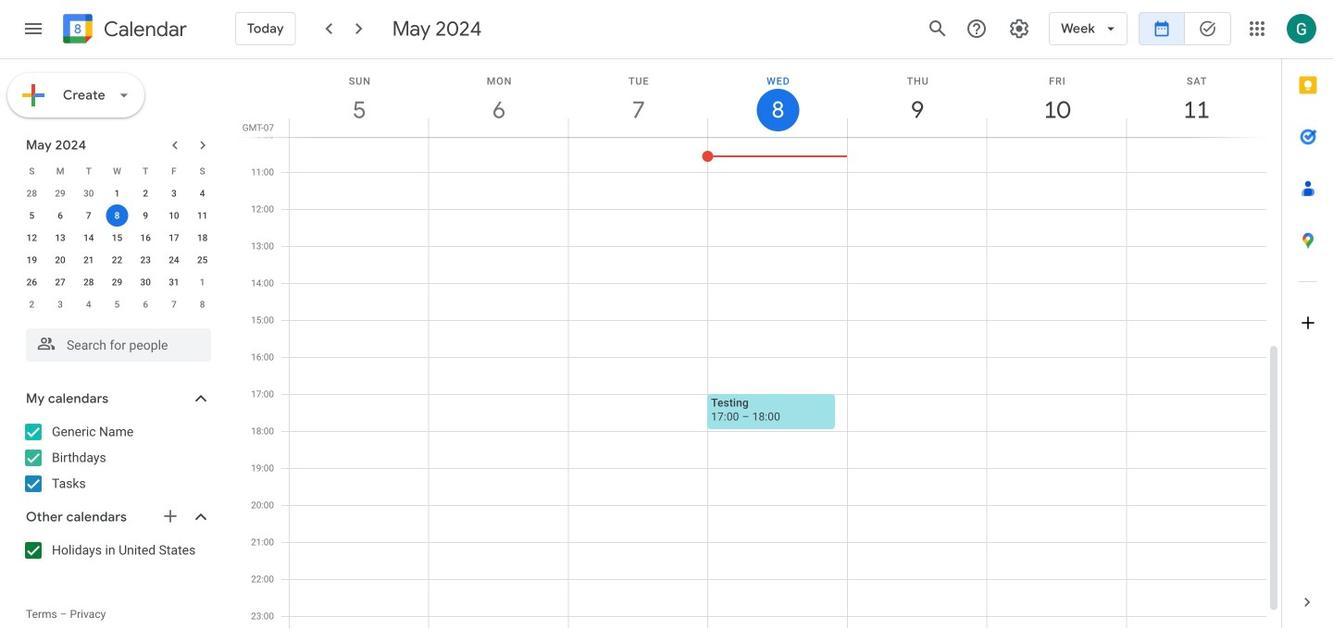 Task type: locate. For each thing, give the bounding box(es) containing it.
1 column header from the left
[[289, 59, 429, 137]]

9 element
[[134, 205, 157, 227]]

2 element
[[134, 182, 157, 205]]

settings menu image
[[1008, 18, 1031, 40]]

7 row from the top
[[18, 294, 217, 316]]

None search field
[[0, 321, 230, 362]]

my calendars list
[[4, 418, 230, 499]]

22 element
[[106, 249, 128, 271]]

5 row from the top
[[18, 249, 217, 271]]

7 column header from the left
[[1126, 59, 1267, 137]]

june 4 element
[[78, 294, 100, 316]]

2 column header from the left
[[428, 59, 569, 137]]

30 element
[[134, 271, 157, 294]]

8, today element
[[106, 205, 128, 227]]

3 row from the top
[[18, 205, 217, 227]]

7 element
[[78, 205, 100, 227]]

tuesday, may 7 element
[[569, 59, 708, 137]]

add other calendars image
[[161, 507, 180, 526]]

4 column header from the left
[[708, 59, 848, 137]]

26 element
[[21, 271, 43, 294]]

grid
[[237, 59, 1281, 630]]

cell inside the may 2024 grid
[[103, 205, 131, 227]]

5 element
[[21, 205, 43, 227]]

19 element
[[21, 249, 43, 271]]

13 element
[[49, 227, 71, 249]]

june 5 element
[[106, 294, 128, 316]]

row group
[[18, 182, 217, 316]]

tab list
[[1282, 59, 1333, 577]]

12 element
[[21, 227, 43, 249]]

column header
[[289, 59, 429, 137], [428, 59, 569, 137], [568, 59, 708, 137], [708, 59, 848, 137], [847, 59, 988, 137], [987, 59, 1127, 137], [1126, 59, 1267, 137]]

27 element
[[49, 271, 71, 294]]

sunday, may 5 element
[[290, 59, 429, 137]]

6 row from the top
[[18, 271, 217, 294]]

1 row from the top
[[18, 160, 217, 182]]

june 3 element
[[49, 294, 71, 316]]

cell
[[103, 205, 131, 227]]

heading
[[100, 18, 187, 40]]

june 6 element
[[134, 294, 157, 316]]

6 element
[[49, 205, 71, 227]]

21 element
[[78, 249, 100, 271]]

6 column header from the left
[[987, 59, 1127, 137]]

5 column header from the left
[[847, 59, 988, 137]]

row
[[18, 160, 217, 182], [18, 182, 217, 205], [18, 205, 217, 227], [18, 227, 217, 249], [18, 249, 217, 271], [18, 271, 217, 294], [18, 294, 217, 316]]

14 element
[[78, 227, 100, 249]]

april 28 element
[[21, 182, 43, 205]]

april 30 element
[[78, 182, 100, 205]]

11 element
[[191, 205, 214, 227]]

may 2024 grid
[[18, 160, 217, 316]]

june 8 element
[[191, 294, 214, 316]]



Task type: vqa. For each thing, say whether or not it's contained in the screenshot.
the 22 ELEMENT
yes



Task type: describe. For each thing, give the bounding box(es) containing it.
wednesday, may 8, today element
[[708, 59, 848, 137]]

23 element
[[134, 249, 157, 271]]

28 element
[[78, 271, 100, 294]]

4 element
[[191, 182, 214, 205]]

june 2 element
[[21, 294, 43, 316]]

4 row from the top
[[18, 227, 217, 249]]

april 29 element
[[49, 182, 71, 205]]

june 1 element
[[191, 271, 214, 294]]

17 element
[[163, 227, 185, 249]]

heading inside the calendar element
[[100, 18, 187, 40]]

25 element
[[191, 249, 214, 271]]

31 element
[[163, 271, 185, 294]]

29 element
[[106, 271, 128, 294]]

2 row from the top
[[18, 182, 217, 205]]

18 element
[[191, 227, 214, 249]]

20 element
[[49, 249, 71, 271]]

calendar element
[[59, 10, 187, 51]]

monday, may 6 element
[[429, 59, 569, 137]]

24 element
[[163, 249, 185, 271]]

10 element
[[163, 205, 185, 227]]

3 element
[[163, 182, 185, 205]]

3 column header from the left
[[568, 59, 708, 137]]

june 7 element
[[163, 294, 185, 316]]

1 element
[[106, 182, 128, 205]]

15 element
[[106, 227, 128, 249]]

main drawer image
[[22, 18, 44, 40]]

Search for people text field
[[37, 329, 200, 362]]

16 element
[[134, 227, 157, 249]]



